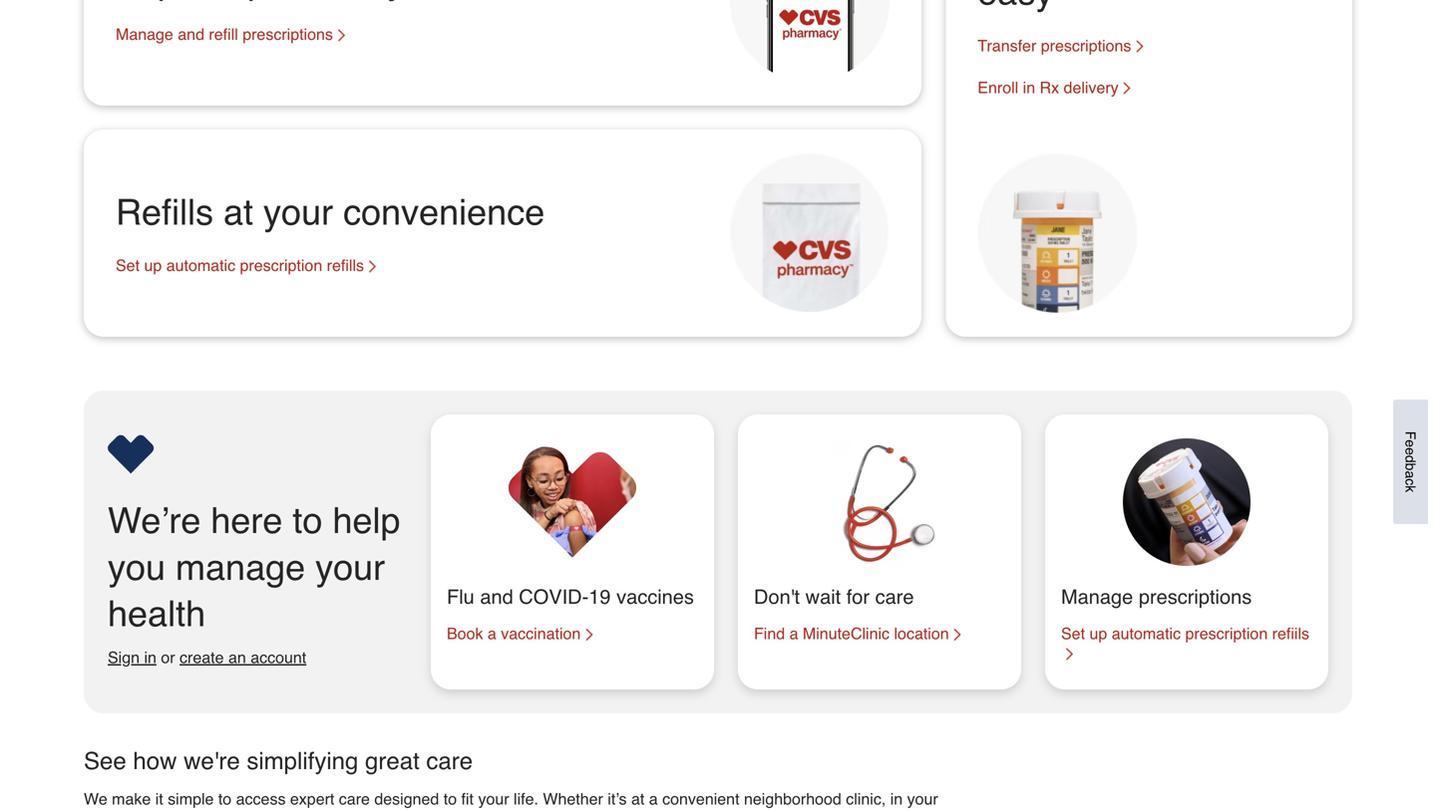 Task type: vqa. For each thing, say whether or not it's contained in the screenshot.
the life.
yes



Task type: describe. For each thing, give the bounding box(es) containing it.
a inside the we make it simple to access expert care designed to fit your life.  whether it's at a convenient neighborhood clinic, in your
[[649, 791, 658, 809]]

set for set up automatic prescription refiils
[[1061, 625, 1085, 644]]

convenient
[[662, 791, 740, 809]]

19
[[589, 586, 611, 609]]

don't wait for care
[[754, 586, 914, 609]]

refiils
[[1272, 625, 1310, 644]]

don't
[[754, 586, 800, 609]]

book a vaccination
[[447, 625, 581, 644]]

vaccines
[[617, 586, 694, 609]]

automatic for set up automatic prescription refills
[[166, 256, 235, 275]]

d
[[1403, 456, 1419, 463]]

it's
[[608, 791, 627, 809]]

create
[[180, 649, 224, 667]]

automatic for set up automatic prescription refiils
[[1112, 625, 1181, 644]]

enroll in rx delivery
[[978, 78, 1119, 97]]

refills
[[327, 256, 364, 275]]

up for set up automatic prescription refiils
[[1090, 625, 1107, 644]]

covid-
[[519, 586, 589, 609]]

great
[[365, 748, 420, 776]]

fit
[[461, 791, 474, 809]]

account
[[251, 649, 306, 667]]

refills
[[116, 192, 213, 233]]

up for set up automatic prescription refills
[[144, 256, 162, 275]]

how
[[133, 748, 177, 776]]

a right book
[[488, 625, 497, 644]]

simple
[[168, 791, 214, 809]]

see
[[84, 748, 126, 776]]

health
[[108, 594, 206, 635]]

a right find
[[790, 625, 798, 644]]

find
[[754, 625, 785, 644]]

create an account link
[[180, 649, 306, 667]]

manage and refill prescriptions
[[116, 25, 333, 43]]

c
[[1403, 479, 1419, 486]]

here
[[211, 501, 283, 542]]

simplifying
[[247, 748, 358, 776]]

sign
[[108, 649, 140, 667]]

wait
[[806, 586, 841, 609]]

it
[[155, 791, 163, 809]]

find a minuteclinic location
[[754, 625, 949, 644]]

2 horizontal spatial to
[[444, 791, 457, 809]]

vaccination
[[501, 625, 581, 644]]

help
[[333, 501, 401, 542]]

your up refills
[[263, 192, 333, 233]]

we make it simple to access expert care designed to fit your life.  whether it's at a convenient neighborhood clinic, in your
[[84, 791, 938, 811]]

we
[[84, 791, 107, 809]]

f e e d b a c k button
[[1393, 400, 1428, 525]]

make
[[112, 791, 151, 809]]

manage for manage prescriptions
[[1061, 586, 1133, 609]]

2 e from the top
[[1403, 448, 1419, 456]]

your right clinic,
[[907, 791, 938, 809]]

see how we're simplifying great care
[[84, 748, 473, 776]]

in for sign
[[144, 649, 157, 667]]

we're
[[184, 748, 240, 776]]

neighborhood
[[744, 791, 842, 809]]

book
[[447, 625, 483, 644]]

prescriptions for transfer prescriptions
[[1041, 36, 1132, 55]]

book a vaccination link
[[447, 625, 593, 644]]

2 horizontal spatial care
[[875, 586, 914, 609]]

sign in link
[[108, 649, 157, 667]]

enroll in rx delivery link
[[978, 76, 1131, 99]]

in for enroll
[[1023, 78, 1035, 97]]

k
[[1403, 486, 1419, 493]]

we're
[[108, 501, 201, 542]]

prescription for refiils
[[1186, 625, 1268, 644]]

manage
[[176, 547, 305, 589]]



Task type: locate. For each thing, give the bounding box(es) containing it.
in inside the we make it simple to access expert care designed to fit your life.  whether it's at a convenient neighborhood clinic, in your
[[890, 791, 903, 809]]

manage left "refill"
[[116, 25, 173, 43]]

up inside set up automatic prescription refiils link
[[1090, 625, 1107, 644]]

prescription left refiils
[[1186, 625, 1268, 644]]

up inside the set up automatic prescription refills link
[[144, 256, 162, 275]]

0 vertical spatial manage
[[116, 25, 173, 43]]

0 horizontal spatial automatic
[[166, 256, 235, 275]]

and inside manage and refill prescriptions link
[[178, 25, 204, 43]]

and for flu
[[480, 586, 513, 609]]

transfer prescriptions link
[[978, 34, 1144, 58]]

convenience
[[343, 192, 545, 233]]

1 vertical spatial set
[[1061, 625, 1085, 644]]

in left rx
[[1023, 78, 1035, 97]]

delivery
[[1064, 78, 1119, 97]]

and left "refill"
[[178, 25, 204, 43]]

care inside the we make it simple to access expert care designed to fit your life.  whether it's at a convenient neighborhood clinic, in your
[[339, 791, 370, 809]]

prescriptions
[[243, 25, 333, 43], [1041, 36, 1132, 55], [1139, 586, 1252, 609]]

to left 'fit'
[[444, 791, 457, 809]]

prescription left refills
[[240, 256, 322, 275]]

1 vertical spatial prescription
[[1186, 625, 1268, 644]]

to right simple
[[218, 791, 232, 809]]

rx
[[1040, 78, 1059, 97]]

1 horizontal spatial manage
[[1061, 586, 1133, 609]]

0 horizontal spatial to
[[218, 791, 232, 809]]

1 e from the top
[[1403, 440, 1419, 448]]

care right expert
[[339, 791, 370, 809]]

your down the help
[[315, 547, 385, 589]]

0 vertical spatial up
[[144, 256, 162, 275]]

0 horizontal spatial and
[[178, 25, 204, 43]]

1 horizontal spatial and
[[480, 586, 513, 609]]

prescriptions right "refill"
[[243, 25, 333, 43]]

manage
[[116, 25, 173, 43], [1061, 586, 1133, 609]]

and for manage
[[178, 25, 204, 43]]

f e e d b a c k
[[1403, 432, 1419, 493]]

manage and refill prescriptions link
[[116, 22, 345, 46]]

0 horizontal spatial prescriptions
[[243, 25, 333, 43]]

automatic
[[166, 256, 235, 275], [1112, 625, 1181, 644]]

1 horizontal spatial in
[[890, 791, 903, 809]]

1 vertical spatial in
[[144, 649, 157, 667]]

0 horizontal spatial in
[[144, 649, 157, 667]]

sign in or create an account
[[108, 649, 306, 667]]

or
[[161, 649, 175, 667]]

care
[[875, 586, 914, 609], [426, 748, 473, 776], [339, 791, 370, 809]]

and right flu
[[480, 586, 513, 609]]

at right it's
[[631, 791, 645, 809]]

1 vertical spatial care
[[426, 748, 473, 776]]

1 vertical spatial manage
[[1061, 586, 1133, 609]]

flu and covid-19 vaccines
[[447, 586, 694, 609]]

0 vertical spatial set
[[116, 256, 140, 275]]

in inside "link"
[[1023, 78, 1035, 97]]

refill
[[209, 25, 238, 43]]

e up b
[[1403, 448, 1419, 456]]

you
[[108, 547, 166, 589]]

manage prescriptions
[[1061, 586, 1252, 609]]

we're here to help you manage your health
[[108, 501, 401, 635]]

1 horizontal spatial prescriptions
[[1041, 36, 1132, 55]]

a right it's
[[649, 791, 658, 809]]

up
[[144, 256, 162, 275], [1090, 625, 1107, 644]]

0 vertical spatial and
[[178, 25, 204, 43]]

location
[[894, 625, 949, 644]]

e
[[1403, 440, 1419, 448], [1403, 448, 1419, 456]]

designed
[[374, 791, 439, 809]]

in
[[1023, 78, 1035, 97], [144, 649, 157, 667], [890, 791, 903, 809]]

manage up set up automatic prescription refiils
[[1061, 586, 1133, 609]]

enroll
[[978, 78, 1019, 97]]

a
[[1403, 471, 1419, 479], [488, 625, 497, 644], [790, 625, 798, 644], [649, 791, 658, 809]]

set up automatic prescription refills
[[116, 256, 364, 275]]

2 horizontal spatial prescriptions
[[1139, 586, 1252, 609]]

life.
[[514, 791, 539, 809]]

a up k at the right bottom of page
[[1403, 471, 1419, 479]]

0 vertical spatial prescription
[[240, 256, 322, 275]]

0 vertical spatial in
[[1023, 78, 1035, 97]]

1 vertical spatial automatic
[[1112, 625, 1181, 644]]

0 horizontal spatial up
[[144, 256, 162, 275]]

your right 'fit'
[[478, 791, 509, 809]]

at up set up automatic prescription refills at the top left of page
[[223, 192, 253, 233]]

transfer
[[978, 36, 1037, 55]]

set up automatic prescription refiils
[[1061, 625, 1310, 644]]

care up 'fit'
[[426, 748, 473, 776]]

minuteclinic
[[803, 625, 890, 644]]

1 horizontal spatial set
[[1061, 625, 1085, 644]]

automatic down refills
[[166, 256, 235, 275]]

clinic,
[[846, 791, 886, 809]]

to left the help
[[293, 501, 323, 542]]

1 vertical spatial up
[[1090, 625, 1107, 644]]

1 horizontal spatial automatic
[[1112, 625, 1181, 644]]

b
[[1403, 463, 1419, 471]]

set for set up automatic prescription refills
[[116, 256, 140, 275]]

0 horizontal spatial care
[[339, 791, 370, 809]]

up down refills
[[144, 256, 162, 275]]

1 horizontal spatial prescription
[[1186, 625, 1268, 644]]

0 horizontal spatial prescription
[[240, 256, 322, 275]]

expert
[[290, 791, 335, 809]]

f
[[1403, 432, 1419, 440]]

set up automatic prescription refiils link
[[1061, 625, 1310, 662]]

prescriptions for manage prescriptions
[[1139, 586, 1252, 609]]

prescriptions up delivery
[[1041, 36, 1132, 55]]

your
[[263, 192, 333, 233], [315, 547, 385, 589], [478, 791, 509, 809], [907, 791, 938, 809]]

1 horizontal spatial up
[[1090, 625, 1107, 644]]

refills at your convenience
[[116, 192, 545, 233]]

set up automatic prescription refills link
[[116, 254, 376, 278]]

for
[[847, 586, 870, 609]]

a inside button
[[1403, 471, 1419, 479]]

to inside we're here to help you manage your health
[[293, 501, 323, 542]]

1 vertical spatial at
[[631, 791, 645, 809]]

e up d
[[1403, 440, 1419, 448]]

2 horizontal spatial in
[[1023, 78, 1035, 97]]

flu
[[447, 586, 475, 609]]

0 vertical spatial automatic
[[166, 256, 235, 275]]

prescription
[[240, 256, 322, 275], [1186, 625, 1268, 644]]

in left or
[[144, 649, 157, 667]]

1 horizontal spatial care
[[426, 748, 473, 776]]

access
[[236, 791, 286, 809]]

2 vertical spatial care
[[339, 791, 370, 809]]

set down manage prescriptions
[[1061, 625, 1085, 644]]

0 horizontal spatial at
[[223, 192, 253, 233]]

automatic down manage prescriptions
[[1112, 625, 1181, 644]]

1 horizontal spatial at
[[631, 791, 645, 809]]

find a minuteclinic location link
[[754, 625, 961, 644]]

transfer prescriptions
[[978, 36, 1132, 55]]

1 vertical spatial and
[[480, 586, 513, 609]]

at inside the we make it simple to access expert care designed to fit your life.  whether it's at a convenient neighborhood clinic, in your
[[631, 791, 645, 809]]

whether
[[543, 791, 603, 809]]

care right for
[[875, 586, 914, 609]]

to
[[293, 501, 323, 542], [218, 791, 232, 809], [444, 791, 457, 809]]

manage for manage and refill prescriptions
[[116, 25, 173, 43]]

in right clinic,
[[890, 791, 903, 809]]

1 horizontal spatial to
[[293, 501, 323, 542]]

an
[[228, 649, 246, 667]]

prescription for refills
[[240, 256, 322, 275]]

0 vertical spatial care
[[875, 586, 914, 609]]

up down manage prescriptions
[[1090, 625, 1107, 644]]

prescriptions up set up automatic prescription refiils
[[1139, 586, 1252, 609]]

and
[[178, 25, 204, 43], [480, 586, 513, 609]]

0 vertical spatial at
[[223, 192, 253, 233]]

2 vertical spatial in
[[890, 791, 903, 809]]

at
[[223, 192, 253, 233], [631, 791, 645, 809]]

set
[[116, 256, 140, 275], [1061, 625, 1085, 644]]

set down refills
[[116, 256, 140, 275]]

0 horizontal spatial manage
[[116, 25, 173, 43]]

0 horizontal spatial set
[[116, 256, 140, 275]]

your inside we're here to help you manage your health
[[315, 547, 385, 589]]



